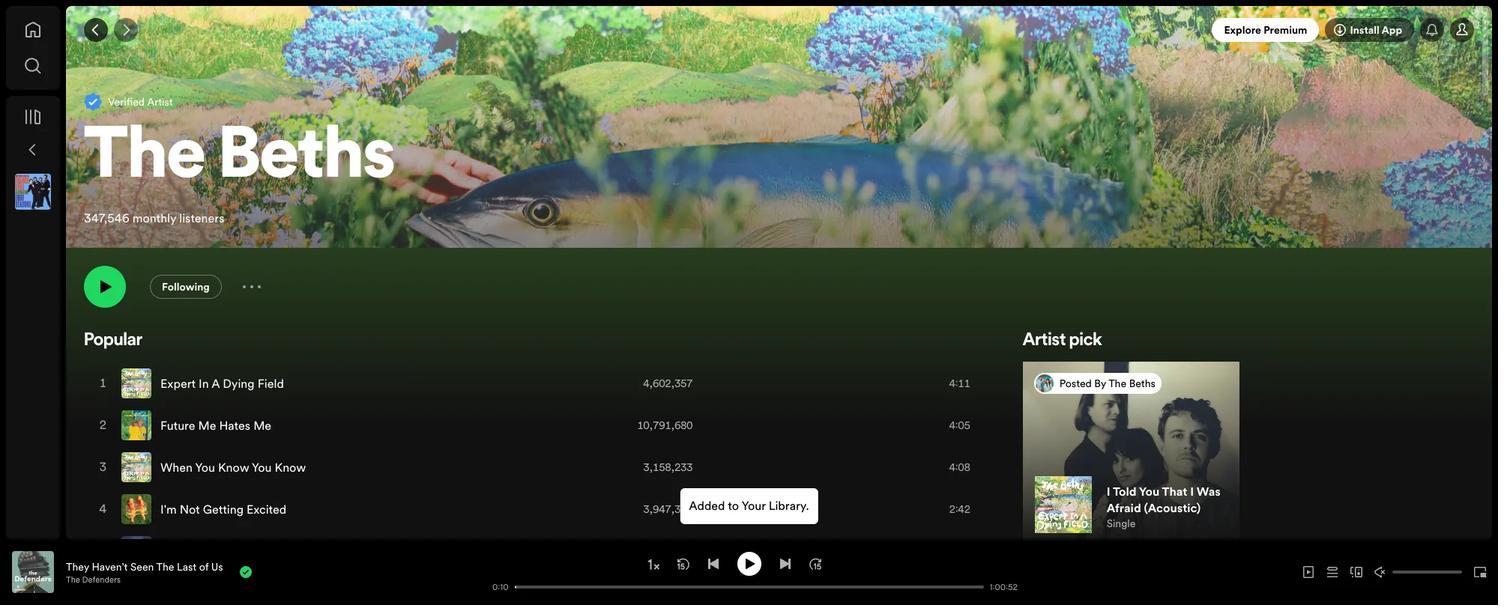 Task type: locate. For each thing, give the bounding box(es) containing it.
when you know you know cell
[[121, 448, 312, 488]]

0 horizontal spatial i
[[1107, 483, 1111, 500]]

listeners
[[179, 210, 224, 227]]

play image
[[743, 558, 755, 570]]

single
[[1107, 516, 1136, 531]]

1 horizontal spatial you
[[252, 460, 272, 476]]

me
[[198, 418, 216, 434], [253, 418, 271, 434]]

player controls element
[[47, 552, 1020, 593]]

1 horizontal spatial know
[[275, 460, 306, 476]]

verified artist
[[108, 94, 173, 109]]

0 horizontal spatial me
[[198, 418, 216, 434]]

told
[[1113, 483, 1137, 500]]

you right the when
[[195, 460, 215, 476]]

0 vertical spatial artist
[[147, 94, 173, 109]]

they haven't seen the last of us the defenders
[[66, 560, 223, 586]]

4:11
[[949, 376, 970, 391]]

verified
[[108, 94, 145, 109]]

install app
[[1350, 22, 1402, 37]]

i'm not getting excited
[[160, 502, 287, 518]]

beths
[[218, 123, 395, 195], [1129, 376, 1156, 391]]

home image
[[24, 21, 42, 39]]

4:08
[[949, 460, 970, 475]]

install
[[1350, 22, 1380, 37]]

cell down 3,947,399
[[617, 532, 693, 572]]

explore premium button
[[1212, 18, 1320, 42]]

by
[[1095, 376, 1106, 391]]

2 horizontal spatial you
[[1139, 483, 1160, 500]]

0 vertical spatial beths
[[218, 123, 395, 195]]

merch image
[[1023, 362, 1281, 550]]

expert in a dying field cell
[[121, 364, 290, 404]]

now playing: they haven't seen the last of us by the defenders footer
[[12, 552, 452, 594]]

artist
[[147, 94, 173, 109], [1023, 332, 1066, 350]]

you inside i told you that i was afraid (acoustic) single
[[1139, 483, 1160, 500]]

know
[[218, 460, 249, 476], [275, 460, 306, 476]]

0 horizontal spatial know
[[218, 460, 249, 476]]

cell down the not
[[121, 532, 268, 572]]

you
[[195, 460, 215, 476], [252, 460, 272, 476], [1139, 483, 1160, 500]]

(acoustic)
[[1144, 500, 1201, 516]]

when you know you know link
[[160, 460, 306, 476]]

347,546
[[84, 210, 129, 227]]

me left hates
[[198, 418, 216, 434]]

i
[[1107, 483, 1111, 500], [1190, 483, 1194, 500]]

know down hates
[[218, 460, 249, 476]]

explore
[[1224, 22, 1261, 37]]

artist left pick
[[1023, 332, 1066, 350]]

haven't
[[92, 560, 128, 575]]

4:11 cell
[[915, 364, 991, 404]]

1 horizontal spatial i
[[1190, 483, 1194, 500]]

monthly
[[132, 210, 176, 227]]

0:10
[[493, 582, 509, 593]]

following
[[162, 280, 210, 295]]

group
[[9, 168, 57, 216]]

future
[[160, 418, 195, 434]]

to
[[728, 498, 739, 514]]

pick
[[1069, 332, 1102, 350]]

us
[[211, 560, 223, 575]]

cell
[[97, 532, 109, 572], [121, 532, 268, 572], [617, 532, 693, 572], [915, 532, 991, 572]]

cell down "2:42"
[[915, 532, 991, 572]]

347,546 monthly listeners
[[84, 210, 224, 227]]

explore premium
[[1224, 22, 1308, 37]]

getting
[[203, 502, 244, 518]]

1 horizontal spatial beths
[[1129, 376, 1156, 391]]

2 cell from the left
[[121, 532, 268, 572]]

of
[[199, 560, 209, 575]]

0 horizontal spatial artist
[[147, 94, 173, 109]]

future me hates me cell
[[121, 406, 277, 446]]

now playing view image
[[35, 558, 47, 570]]

premium
[[1264, 22, 1308, 37]]

expert in a dying field link
[[160, 376, 284, 392]]

you right told
[[1139, 483, 1160, 500]]

1 me from the left
[[198, 418, 216, 434]]

your
[[742, 498, 766, 514]]

skip back 15 seconds image
[[677, 558, 689, 570]]

0 horizontal spatial beths
[[218, 123, 395, 195]]

previous image
[[707, 558, 719, 570]]

the left the defenders
[[66, 575, 80, 586]]

2:42
[[949, 502, 970, 517]]

know up excited
[[275, 460, 306, 476]]

dying
[[223, 376, 255, 392]]

go forward image
[[120, 24, 132, 36]]

field
[[258, 376, 284, 392]]

artist right verified
[[147, 94, 173, 109]]

4:05
[[949, 418, 970, 433]]

1 horizontal spatial artist
[[1023, 332, 1066, 350]]

following button
[[150, 275, 222, 299]]

main element
[[6, 6, 60, 540]]

i'm
[[160, 502, 177, 518]]

search image
[[24, 57, 42, 75]]

me right hates
[[253, 418, 271, 434]]

you up excited
[[252, 460, 272, 476]]

group inside main element
[[9, 168, 57, 216]]

change speed image
[[646, 558, 661, 573]]

i left told
[[1107, 483, 1111, 500]]

the left last
[[156, 560, 174, 575]]

i'm not getting excited link
[[160, 502, 287, 518]]

artist pick
[[1023, 332, 1102, 350]]

hates
[[219, 418, 250, 434]]

what's new image
[[1426, 24, 1438, 36]]

posted by the beths
[[1060, 376, 1156, 391]]

cell up the defenders
[[97, 532, 109, 572]]

added
[[689, 498, 725, 514]]

4,602,357
[[644, 376, 693, 391]]

2 me from the left
[[253, 418, 271, 434]]

i left was
[[1190, 483, 1194, 500]]

the
[[84, 123, 205, 195], [1109, 376, 1127, 391], [156, 560, 174, 575], [66, 575, 80, 586]]

i'm not getting excited cell
[[121, 490, 293, 530]]

1 horizontal spatial me
[[253, 418, 271, 434]]

top bar and user menu element
[[66, 6, 1492, 54]]



Task type: describe. For each thing, give the bounding box(es) containing it.
expert in a dying field
[[160, 376, 284, 392]]

1 know from the left
[[218, 460, 249, 476]]

seen
[[130, 560, 154, 575]]

future me hates me link
[[160, 418, 271, 434]]

next image
[[779, 558, 791, 570]]

they haven't seen the last of us link
[[66, 560, 223, 575]]

added to your library.
[[689, 498, 809, 514]]

1 vertical spatial beths
[[1129, 376, 1156, 391]]

last
[[177, 560, 197, 575]]

that
[[1162, 483, 1188, 500]]

i told you that i was afraid (acoustic) single
[[1107, 483, 1221, 531]]

not
[[180, 502, 200, 518]]

connect to a device image
[[1351, 567, 1363, 579]]

i told you that i was afraid (acoustic) link
[[1107, 483, 1221, 516]]

popular
[[84, 332, 142, 350]]

library.
[[769, 498, 809, 514]]

was
[[1197, 483, 1221, 500]]

1 i from the left
[[1107, 483, 1111, 500]]

when you know you know
[[160, 460, 306, 476]]

the down verified artist
[[84, 123, 205, 195]]

volume off image
[[1375, 567, 1387, 579]]

skip forward 15 seconds image
[[809, 558, 821, 570]]

posted
[[1060, 376, 1092, 391]]

they
[[66, 560, 89, 575]]

3 cell from the left
[[617, 532, 693, 572]]

the right by
[[1109, 376, 1127, 391]]

go back image
[[90, 24, 102, 36]]

0 horizontal spatial you
[[195, 460, 215, 476]]

1:00:52
[[990, 582, 1018, 593]]

3,158,233
[[644, 460, 693, 475]]

4 cell from the left
[[915, 532, 991, 572]]

when
[[160, 460, 193, 476]]

the beths
[[84, 123, 395, 195]]

1 vertical spatial artist
[[1023, 332, 1066, 350]]

afraid
[[1107, 500, 1141, 516]]

app
[[1382, 22, 1402, 37]]

2 i from the left
[[1190, 483, 1194, 500]]

defenders
[[82, 575, 121, 586]]

expert
[[160, 376, 196, 392]]

3,947,399
[[644, 502, 693, 517]]

in
[[199, 376, 209, 392]]

1 cell from the left
[[97, 532, 109, 572]]

10,791,680
[[638, 418, 693, 433]]

the defenders link
[[66, 575, 121, 586]]

2 know from the left
[[275, 460, 306, 476]]

added to your library. status
[[680, 489, 818, 525]]

excited
[[247, 502, 287, 518]]

the beths image
[[1036, 375, 1054, 393]]

a
[[212, 376, 220, 392]]

future me hates me
[[160, 418, 271, 434]]

install app link
[[1326, 18, 1414, 42]]



Task type: vqa. For each thing, say whether or not it's contained in the screenshot.
THE EXPERT IN A DYING FIELD
yes



